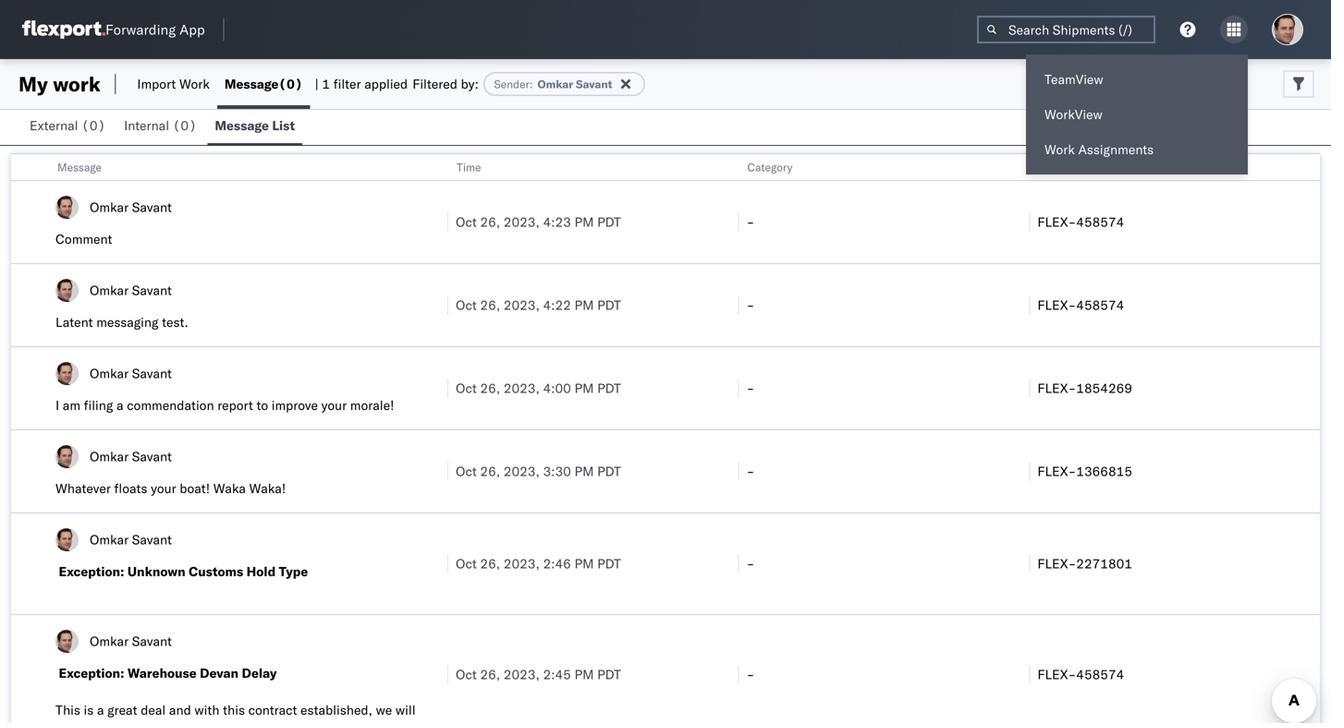 Task type: locate. For each thing, give the bounding box(es) containing it.
2023, for 4:00
[[504, 380, 540, 397]]

4 flex- from the top
[[1038, 464, 1076, 480]]

omkar right :
[[538, 77, 573, 91]]

1 flex- 458574 from the top
[[1038, 214, 1124, 230]]

458574 for oct 26, 2023, 4:23 pm pdt
[[1076, 214, 1124, 230]]

exception: for exception: warehouse devan delay
[[59, 666, 124, 682]]

savant down the internal (0) button
[[132, 199, 172, 215]]

oct for oct 26, 2023, 4:00 pm pdt
[[456, 380, 477, 397]]

1 omkar savant from the top
[[90, 199, 172, 215]]

3 - from the top
[[747, 380, 755, 397]]

external (0) button
[[22, 109, 117, 145]]

work
[[53, 71, 101, 97], [1080, 160, 1104, 174]]

458574
[[1076, 214, 1124, 230], [1076, 297, 1124, 313], [1076, 667, 1124, 683]]

omkar savant
[[90, 199, 172, 215], [90, 282, 172, 299], [90, 366, 172, 382], [90, 449, 172, 465], [90, 532, 172, 548], [90, 634, 172, 650]]

1 vertical spatial work
[[1045, 141, 1075, 158]]

work down work assignments
[[1080, 160, 1104, 174]]

3 pdt from the top
[[597, 380, 621, 397]]

6 pm from the top
[[575, 667, 594, 683]]

oct for oct 26, 2023, 3:30 pm pdt
[[456, 464, 477, 480]]

oct
[[456, 214, 477, 230], [456, 297, 477, 313], [456, 380, 477, 397], [456, 464, 477, 480], [456, 556, 477, 572], [456, 667, 477, 683]]

flex- 1854269
[[1038, 380, 1133, 397]]

will
[[396, 703, 416, 719]]

omkar savant up the 'warehouse'
[[90, 634, 172, 650]]

4 pdt from the top
[[597, 464, 621, 480]]

2 pm from the top
[[575, 297, 594, 313]]

26, left 4:22
[[480, 297, 500, 313]]

- for oct 26, 2023, 4:22 pm pdt
[[747, 297, 755, 313]]

pdt right the 3:30
[[597, 464, 621, 480]]

external (0)
[[30, 117, 106, 134]]

5 26, from the top
[[480, 556, 500, 572]]

work up external (0)
[[53, 71, 101, 97]]

1 oct from the top
[[456, 214, 477, 230]]

6 26, from the top
[[480, 667, 500, 683]]

(0) left |
[[279, 76, 303, 92]]

pm right 2:45
[[575, 667, 594, 683]]

pm right 4:00
[[575, 380, 594, 397]]

omkar savant up filing at the left of page
[[90, 366, 172, 382]]

1 2023, from the top
[[504, 214, 540, 230]]

my
[[18, 71, 48, 97]]

2023, for 4:23
[[504, 214, 540, 230]]

work
[[179, 76, 210, 92], [1045, 141, 1075, 158]]

2:46
[[543, 556, 571, 572]]

workview
[[1045, 106, 1103, 122]]

great
[[107, 703, 137, 719]]

26, for oct 26, 2023, 4:00 pm pdt
[[480, 380, 500, 397]]

flex-
[[1038, 214, 1076, 230], [1038, 297, 1076, 313], [1038, 380, 1076, 397], [1038, 464, 1076, 480], [1038, 556, 1076, 572], [1038, 667, 1076, 683]]

26, left the 3:30
[[480, 464, 500, 480]]

message
[[225, 76, 279, 92], [215, 117, 269, 134], [57, 160, 102, 174]]

6 - from the top
[[747, 667, 755, 683]]

omkar for comment
[[90, 199, 129, 215]]

pdt right 4:22
[[597, 297, 621, 313]]

related work item/shipment
[[1038, 160, 1183, 174]]

5 omkar savant from the top
[[90, 532, 172, 548]]

omkar
[[538, 77, 573, 91], [90, 199, 129, 215], [90, 282, 129, 299], [90, 366, 129, 382], [90, 449, 129, 465], [90, 532, 129, 548], [90, 634, 129, 650]]

1 26, from the top
[[480, 214, 500, 230]]

import
[[137, 76, 176, 92]]

work inside work assignments link
[[1045, 141, 1075, 158]]

work up related
[[1045, 141, 1075, 158]]

exception: up is in the left bottom of the page
[[59, 666, 124, 682]]

savant up unknown
[[132, 532, 172, 548]]

2 flex- 458574 from the top
[[1038, 297, 1124, 313]]

by:
[[461, 76, 479, 92]]

pm right the 3:30
[[575, 464, 594, 480]]

(0) inside button
[[173, 117, 197, 134]]

is
[[84, 703, 94, 719]]

message up message list
[[225, 76, 279, 92]]

oct left the 3:30
[[456, 464, 477, 480]]

pm right 4:23 in the left top of the page
[[575, 214, 594, 230]]

exception: left unknown
[[59, 564, 124, 580]]

your left boat!
[[151, 481, 176, 497]]

message down external (0) button
[[57, 160, 102, 174]]

2 flex- from the top
[[1038, 297, 1076, 313]]

1 vertical spatial your
[[151, 481, 176, 497]]

5 pdt from the top
[[597, 556, 621, 572]]

omkar savant up comment
[[90, 199, 172, 215]]

0 horizontal spatial (0)
[[82, 117, 106, 134]]

3 resize handle column header from the left
[[1007, 154, 1029, 724]]

savant for latent
[[132, 282, 172, 299]]

2 exception: from the top
[[59, 666, 124, 682]]

1 horizontal spatial (0)
[[173, 117, 197, 134]]

2 26, from the top
[[480, 297, 500, 313]]

5 flex- from the top
[[1038, 556, 1076, 572]]

2023, left 2:46
[[504, 556, 540, 572]]

warehouse
[[127, 666, 197, 682]]

2 - from the top
[[747, 297, 755, 313]]

4 pm from the top
[[575, 464, 594, 480]]

omkar up comment
[[90, 199, 129, 215]]

omkar savant for latent
[[90, 282, 172, 299]]

0 horizontal spatial work
[[179, 76, 210, 92]]

exception: unknown customs hold type
[[59, 564, 308, 580]]

(0) inside button
[[82, 117, 106, 134]]

2023, for 2:45
[[504, 667, 540, 683]]

26, for oct 26, 2023, 3:30 pm pdt
[[480, 464, 500, 480]]

whatever
[[55, 481, 111, 497]]

a right filing at the left of page
[[116, 398, 123, 414]]

flex- 1366815
[[1038, 464, 1133, 480]]

pm right 4:22
[[575, 297, 594, 313]]

2023, left 2:45
[[504, 667, 540, 683]]

omkar up floats
[[90, 449, 129, 465]]

savant up commendation
[[132, 366, 172, 382]]

pdt right 4:23 in the left top of the page
[[597, 214, 621, 230]]

work right import
[[179, 76, 210, 92]]

3 flex- from the top
[[1038, 380, 1076, 397]]

oct left 2:46
[[456, 556, 477, 572]]

3 omkar savant from the top
[[90, 366, 172, 382]]

resize handle column header for related work item/shipment
[[1298, 154, 1320, 724]]

work assignments
[[1045, 141, 1154, 158]]

your
[[321, 398, 347, 414], [151, 481, 176, 497]]

2 pdt from the top
[[597, 297, 621, 313]]

26, left 2:46
[[480, 556, 500, 572]]

savant for whatever
[[132, 449, 172, 465]]

2:45
[[543, 667, 571, 683]]

omkar down floats
[[90, 532, 129, 548]]

4 oct from the top
[[456, 464, 477, 480]]

26, for oct 26, 2023, 2:46 pm pdt
[[480, 556, 500, 572]]

resize handle column header for time
[[716, 154, 738, 724]]

:
[[530, 77, 533, 91]]

omkar savant for exception:
[[90, 532, 172, 548]]

waka!
[[249, 481, 286, 497]]

3 458574 from the top
[[1076, 667, 1124, 683]]

(0)
[[279, 76, 303, 92], [82, 117, 106, 134], [173, 117, 197, 134]]

0 vertical spatial 458574
[[1076, 214, 1124, 230]]

filing
[[84, 398, 113, 414]]

1 flex- from the top
[[1038, 214, 1076, 230]]

savant for comment
[[132, 199, 172, 215]]

omkar savant up floats
[[90, 449, 172, 465]]

oct left 4:22
[[456, 297, 477, 313]]

26, for oct 26, 2023, 4:23 pm pdt
[[480, 214, 500, 230]]

work for related
[[1080, 160, 1104, 174]]

2 resize handle column header from the left
[[716, 154, 738, 724]]

message for list
[[215, 117, 269, 134]]

6 pdt from the top
[[597, 667, 621, 683]]

0 vertical spatial work
[[53, 71, 101, 97]]

4:22
[[543, 297, 571, 313]]

1 458574 from the top
[[1076, 214, 1124, 230]]

1 horizontal spatial work
[[1080, 160, 1104, 174]]

oct for oct 26, 2023, 4:23 pm pdt
[[456, 214, 477, 230]]

pdt right 2:45
[[597, 667, 621, 683]]

2023, for 2:46
[[504, 556, 540, 572]]

- for oct 26, 2023, 4:00 pm pdt
[[747, 380, 755, 397]]

0 vertical spatial message
[[225, 76, 279, 92]]

6 oct from the top
[[456, 667, 477, 683]]

6 2023, from the top
[[504, 667, 540, 683]]

flexport. image
[[22, 20, 105, 39]]

1 pdt from the top
[[597, 214, 621, 230]]

5 pm from the top
[[575, 556, 594, 572]]

3 26, from the top
[[480, 380, 500, 397]]

your left morale!
[[321, 398, 347, 414]]

1 vertical spatial message
[[215, 117, 269, 134]]

omkar up 'latent messaging test.'
[[90, 282, 129, 299]]

pdt right 4:00
[[597, 380, 621, 397]]

pdt right 2:46
[[597, 556, 621, 572]]

2 2023, from the top
[[504, 297, 540, 313]]

message left list
[[215, 117, 269, 134]]

1 - from the top
[[747, 214, 755, 230]]

work for my
[[53, 71, 101, 97]]

- for oct 26, 2023, 3:30 pm pdt
[[747, 464, 755, 480]]

2023, left the 3:30
[[504, 464, 540, 480]]

omkar savant up messaging
[[90, 282, 172, 299]]

pm for 2:45
[[575, 667, 594, 683]]

teamview
[[1045, 71, 1103, 87]]

2 omkar savant from the top
[[90, 282, 172, 299]]

0 vertical spatial a
[[116, 398, 123, 414]]

(0) right external
[[82, 117, 106, 134]]

26,
[[480, 214, 500, 230], [480, 297, 500, 313], [480, 380, 500, 397], [480, 464, 500, 480], [480, 556, 500, 572], [480, 667, 500, 683]]

2 458574 from the top
[[1076, 297, 1124, 313]]

0 horizontal spatial work
[[53, 71, 101, 97]]

0 vertical spatial your
[[321, 398, 347, 414]]

26, down the time
[[480, 214, 500, 230]]

1 vertical spatial work
[[1080, 160, 1104, 174]]

2 horizontal spatial (0)
[[279, 76, 303, 92]]

omkar for whatever
[[90, 449, 129, 465]]

omkar savant up unknown
[[90, 532, 172, 548]]

my work
[[18, 71, 101, 97]]

a
[[116, 398, 123, 414], [97, 703, 104, 719]]

oct down the time
[[456, 214, 477, 230]]

flex- for oct 26, 2023, 3:30 pm pdt
[[1038, 464, 1076, 480]]

2 vertical spatial flex- 458574
[[1038, 667, 1124, 683]]

sender
[[494, 77, 530, 91]]

0 horizontal spatial your
[[151, 481, 176, 497]]

0 vertical spatial flex- 458574
[[1038, 214, 1124, 230]]

0 vertical spatial work
[[179, 76, 210, 92]]

4 - from the top
[[747, 464, 755, 480]]

we
[[376, 703, 392, 719]]

oct left 2:45
[[456, 667, 477, 683]]

flex- for oct 26, 2023, 4:00 pm pdt
[[1038, 380, 1076, 397]]

1 vertical spatial exception:
[[59, 666, 124, 682]]

4 resize handle column header from the left
[[1298, 154, 1320, 724]]

3 2023, from the top
[[504, 380, 540, 397]]

458574 for oct 26, 2023, 2:45 pm pdt
[[1076, 667, 1124, 683]]

waka
[[213, 481, 246, 497]]

6 flex- from the top
[[1038, 667, 1076, 683]]

4 26, from the top
[[480, 464, 500, 480]]

omkar savant for comment
[[90, 199, 172, 215]]

2023, left 4:00
[[504, 380, 540, 397]]

savant
[[576, 77, 612, 91], [132, 199, 172, 215], [132, 282, 172, 299], [132, 366, 172, 382], [132, 449, 172, 465], [132, 532, 172, 548], [132, 634, 172, 650]]

oct 26, 2023, 2:46 pm pdt
[[456, 556, 621, 572]]

3 flex- 458574 from the top
[[1038, 667, 1124, 683]]

pm right 2:46
[[575, 556, 594, 572]]

omkar for exception:
[[90, 532, 129, 548]]

oct left 4:00
[[456, 380, 477, 397]]

26, left 4:00
[[480, 380, 500, 397]]

this is a great deal and with this contract established, we will
[[55, 703, 416, 719]]

1 vertical spatial 458574
[[1076, 297, 1124, 313]]

this
[[55, 703, 80, 719]]

5 2023, from the top
[[504, 556, 540, 572]]

0 vertical spatial exception:
[[59, 564, 124, 580]]

oct 26, 2023, 4:23 pm pdt
[[456, 214, 621, 230]]

|
[[315, 76, 319, 92]]

3 oct from the top
[[456, 380, 477, 397]]

26, for oct 26, 2023, 4:22 pm pdt
[[480, 297, 500, 313]]

1 exception: from the top
[[59, 564, 124, 580]]

2 vertical spatial 458574
[[1076, 667, 1124, 683]]

26, left 2:45
[[480, 667, 500, 683]]

5 oct from the top
[[456, 556, 477, 572]]

2023, left 4:22
[[504, 297, 540, 313]]

forwarding app link
[[22, 20, 205, 39]]

omkar up filing at the left of page
[[90, 366, 129, 382]]

(0) right internal
[[173, 117, 197, 134]]

1 vertical spatial flex- 458574
[[1038, 297, 1124, 313]]

a right is in the left bottom of the page
[[97, 703, 104, 719]]

pm
[[575, 214, 594, 230], [575, 297, 594, 313], [575, 380, 594, 397], [575, 464, 594, 480], [575, 556, 594, 572], [575, 667, 594, 683]]

0 horizontal spatial a
[[97, 703, 104, 719]]

internal
[[124, 117, 169, 134]]

1 resize handle column header from the left
[[425, 154, 447, 724]]

latent
[[55, 314, 93, 330]]

1 horizontal spatial work
[[1045, 141, 1075, 158]]

i am filing a commendation report to improve your morale!
[[55, 398, 394, 414]]

am
[[63, 398, 80, 414]]

to
[[256, 398, 268, 414]]

message (0)
[[225, 76, 303, 92]]

internal (0)
[[124, 117, 197, 134]]

4 2023, from the top
[[504, 464, 540, 480]]

resize handle column header
[[425, 154, 447, 724], [716, 154, 738, 724], [1007, 154, 1029, 724], [1298, 154, 1320, 724]]

flex- for oct 26, 2023, 4:22 pm pdt
[[1038, 297, 1076, 313]]

5 - from the top
[[747, 556, 755, 572]]

time
[[457, 160, 481, 174]]

pdt
[[597, 214, 621, 230], [597, 297, 621, 313], [597, 380, 621, 397], [597, 464, 621, 480], [597, 556, 621, 572], [597, 667, 621, 683]]

pm for 4:00
[[575, 380, 594, 397]]

-
[[747, 214, 755, 230], [747, 297, 755, 313], [747, 380, 755, 397], [747, 464, 755, 480], [747, 556, 755, 572], [747, 667, 755, 683]]

3 pm from the top
[[575, 380, 594, 397]]

established,
[[301, 703, 373, 719]]

4 omkar savant from the top
[[90, 449, 172, 465]]

savant up test.
[[132, 282, 172, 299]]

oct 26, 2023, 4:00 pm pdt
[[456, 380, 621, 397]]

omkar up the 'warehouse'
[[90, 634, 129, 650]]

message inside button
[[215, 117, 269, 134]]

oct 26, 2023, 2:45 pm pdt
[[456, 667, 621, 683]]

savant up whatever floats your boat! waka waka!
[[132, 449, 172, 465]]

2023, left 4:23 in the left top of the page
[[504, 214, 540, 230]]

2 oct from the top
[[456, 297, 477, 313]]

pdt for oct 26, 2023, 4:00 pm pdt
[[597, 380, 621, 397]]

2023,
[[504, 214, 540, 230], [504, 297, 540, 313], [504, 380, 540, 397], [504, 464, 540, 480], [504, 556, 540, 572], [504, 667, 540, 683]]

related
[[1038, 160, 1077, 174]]

1 pm from the top
[[575, 214, 594, 230]]



Task type: describe. For each thing, give the bounding box(es) containing it.
category
[[748, 160, 793, 174]]

flex- for oct 26, 2023, 2:45 pm pdt
[[1038, 667, 1076, 683]]

2271801
[[1076, 556, 1133, 572]]

oct for oct 26, 2023, 4:22 pm pdt
[[456, 297, 477, 313]]

flex- 458574 for oct 26, 2023, 2:45 pm pdt
[[1038, 667, 1124, 683]]

message list button
[[207, 109, 302, 145]]

morale!
[[350, 398, 394, 414]]

app
[[179, 21, 205, 38]]

message list
[[215, 117, 295, 134]]

pdt for oct 26, 2023, 2:45 pm pdt
[[597, 667, 621, 683]]

2023, for 3:30
[[504, 464, 540, 480]]

delay
[[242, 666, 277, 682]]

work inside import work button
[[179, 76, 210, 92]]

oct for oct 26, 2023, 2:45 pm pdt
[[456, 667, 477, 683]]

pdt for oct 26, 2023, 2:46 pm pdt
[[597, 556, 621, 572]]

applied
[[364, 76, 408, 92]]

2 vertical spatial message
[[57, 160, 102, 174]]

contract
[[248, 703, 297, 719]]

sender : omkar savant
[[494, 77, 612, 91]]

hold
[[246, 564, 276, 580]]

pdt for oct 26, 2023, 4:23 pm pdt
[[597, 214, 621, 230]]

flex- 458574 for oct 26, 2023, 4:23 pm pdt
[[1038, 214, 1124, 230]]

flex- 2271801
[[1038, 556, 1133, 572]]

resize handle column header for category
[[1007, 154, 1029, 724]]

omkar for latent
[[90, 282, 129, 299]]

report
[[217, 398, 253, 414]]

3:30
[[543, 464, 571, 480]]

unknown
[[127, 564, 186, 580]]

list
[[272, 117, 295, 134]]

deal
[[141, 703, 166, 719]]

Search Shipments (/) text field
[[977, 16, 1156, 43]]

pm for 3:30
[[575, 464, 594, 480]]

26, for oct 26, 2023, 2:45 pm pdt
[[480, 667, 500, 683]]

pm for 4:23
[[575, 214, 594, 230]]

exception: for exception: unknown customs hold type
[[59, 564, 124, 580]]

4:00
[[543, 380, 571, 397]]

with
[[195, 703, 220, 719]]

savant for i
[[132, 366, 172, 382]]

(0) for external (0)
[[82, 117, 106, 134]]

1 horizontal spatial a
[[116, 398, 123, 414]]

1 vertical spatial a
[[97, 703, 104, 719]]

boat!
[[180, 481, 210, 497]]

customs
[[189, 564, 243, 580]]

resize handle column header for message
[[425, 154, 447, 724]]

comment
[[55, 231, 112, 247]]

pdt for oct 26, 2023, 3:30 pm pdt
[[597, 464, 621, 480]]

6 omkar savant from the top
[[90, 634, 172, 650]]

| 1 filter applied filtered by:
[[315, 76, 479, 92]]

messaging
[[96, 314, 159, 330]]

filtered
[[413, 76, 458, 92]]

savant right :
[[576, 77, 612, 91]]

test.
[[162, 314, 188, 330]]

omkar for i
[[90, 366, 129, 382]]

pm for 2:46
[[575, 556, 594, 572]]

1854269
[[1076, 380, 1133, 397]]

message for (0)
[[225, 76, 279, 92]]

import work
[[137, 76, 210, 92]]

assignments
[[1078, 141, 1154, 158]]

type
[[279, 564, 308, 580]]

item/shipment
[[1107, 160, 1183, 174]]

- for oct 26, 2023, 2:46 pm pdt
[[747, 556, 755, 572]]

improve
[[272, 398, 318, 414]]

workview link
[[1026, 97, 1248, 132]]

1
[[322, 76, 330, 92]]

oct for oct 26, 2023, 2:46 pm pdt
[[456, 556, 477, 572]]

1 horizontal spatial your
[[321, 398, 347, 414]]

exception: warehouse devan delay
[[59, 666, 277, 682]]

internal (0) button
[[117, 109, 207, 145]]

forwarding
[[105, 21, 176, 38]]

forwarding app
[[105, 21, 205, 38]]

(0) for internal (0)
[[173, 117, 197, 134]]

flex- for oct 26, 2023, 4:23 pm pdt
[[1038, 214, 1076, 230]]

devan
[[200, 666, 239, 682]]

omkar savant for whatever
[[90, 449, 172, 465]]

1366815
[[1076, 464, 1133, 480]]

oct 26, 2023, 3:30 pm pdt
[[456, 464, 621, 480]]

(0) for message (0)
[[279, 76, 303, 92]]

flex- 458574 for oct 26, 2023, 4:22 pm pdt
[[1038, 297, 1124, 313]]

filter
[[333, 76, 361, 92]]

this
[[223, 703, 245, 719]]

omkar savant for i
[[90, 366, 172, 382]]

oct 26, 2023, 4:22 pm pdt
[[456, 297, 621, 313]]

- for oct 26, 2023, 4:23 pm pdt
[[747, 214, 755, 230]]

- for oct 26, 2023, 2:45 pm pdt
[[747, 667, 755, 683]]

floats
[[114, 481, 147, 497]]

work assignments link
[[1026, 132, 1248, 167]]

latent messaging test.
[[55, 314, 188, 330]]

458574 for oct 26, 2023, 4:22 pm pdt
[[1076, 297, 1124, 313]]

pm for 4:22
[[575, 297, 594, 313]]

i
[[55, 398, 59, 414]]

external
[[30, 117, 78, 134]]

teamview link
[[1026, 62, 1248, 97]]

commendation
[[127, 398, 214, 414]]

import work button
[[130, 59, 217, 109]]

and
[[169, 703, 191, 719]]

flex- for oct 26, 2023, 2:46 pm pdt
[[1038, 556, 1076, 572]]

2023, for 4:22
[[504, 297, 540, 313]]

savant for exception:
[[132, 532, 172, 548]]

whatever floats your boat! waka waka!
[[55, 481, 286, 497]]

pdt for oct 26, 2023, 4:22 pm pdt
[[597, 297, 621, 313]]

savant up the 'warehouse'
[[132, 634, 172, 650]]

4:23
[[543, 214, 571, 230]]



Task type: vqa. For each thing, say whether or not it's contained in the screenshot.
File exception BUTTON
no



